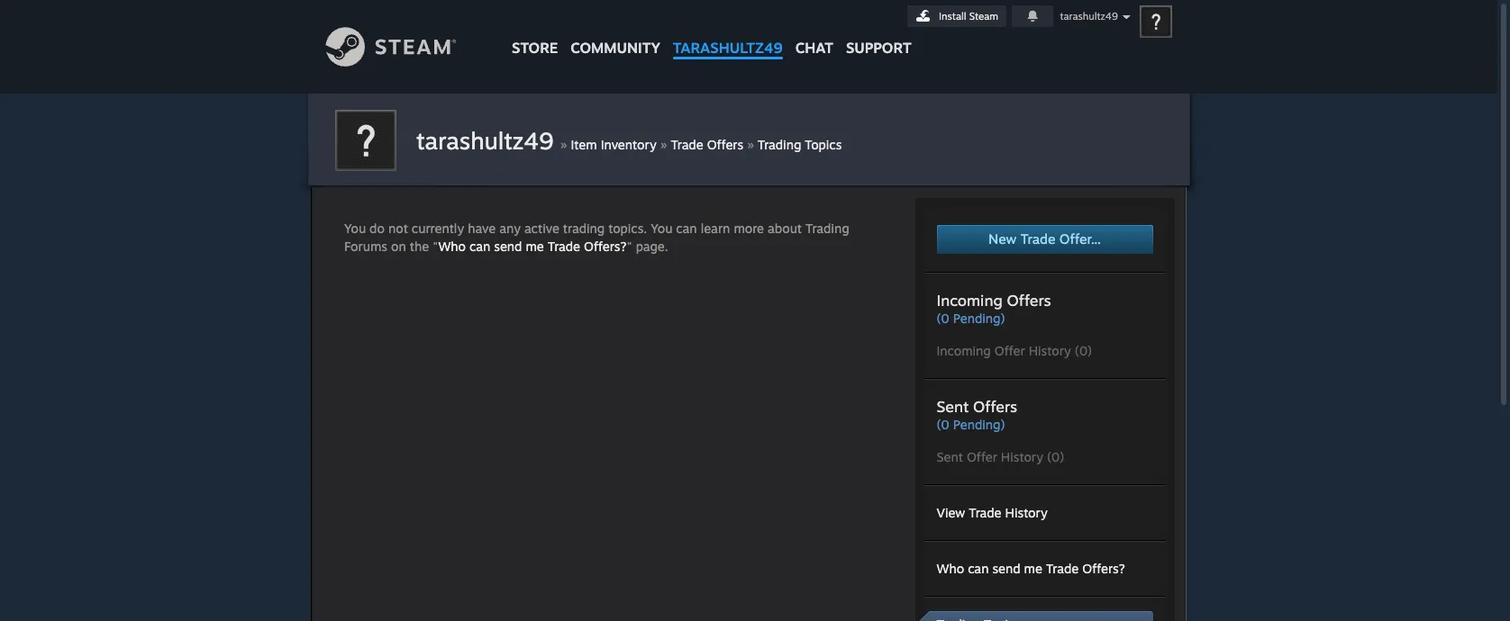 Task type: vqa. For each thing, say whether or not it's contained in the screenshot.
The New To Steam? Learn More .
no



Task type: locate. For each thing, give the bounding box(es) containing it.
"
[[433, 239, 438, 254], [627, 239, 632, 254]]

you
[[344, 221, 366, 236], [651, 221, 673, 236]]

tarashultz49 link left chat on the top of page
[[667, 0, 789, 65]]

2 you from the left
[[651, 221, 673, 236]]

2 pending) from the top
[[954, 417, 1006, 433]]

0 horizontal spatial send
[[494, 239, 522, 254]]

history up who can send me trade offers?
[[1006, 506, 1048, 521]]

1 horizontal spatial can
[[676, 221, 697, 236]]

0 vertical spatial pending)
[[954, 311, 1006, 326]]

send
[[494, 239, 522, 254], [993, 561, 1021, 577]]

me
[[526, 239, 544, 254], [1025, 561, 1043, 577]]

pending)
[[954, 311, 1006, 326], [954, 417, 1006, 433]]

1 horizontal spatial "
[[627, 239, 632, 254]]

2 horizontal spatial tarashultz49
[[1060, 10, 1118, 23]]

sent down sent offers (0 pending) on the bottom right
[[937, 450, 964, 465]]

1 vertical spatial me
[[1025, 561, 1043, 577]]

history
[[1029, 343, 1072, 359], [1002, 450, 1044, 465], [1006, 506, 1048, 521]]

1 vertical spatial who
[[937, 561, 965, 577]]

can down have
[[470, 239, 491, 254]]

me down active
[[526, 239, 544, 254]]

do
[[370, 221, 385, 236]]

offer down sent offers (0 pending) on the bottom right
[[967, 450, 998, 465]]

install steam link
[[908, 5, 1007, 27]]

0 horizontal spatial tarashultz49
[[416, 126, 554, 155]]

1 pending) from the top
[[954, 311, 1006, 326]]

1 vertical spatial offers
[[1007, 291, 1052, 310]]

0 vertical spatial trading
[[758, 137, 801, 152]]

on
[[391, 239, 406, 254]]

(0 inside incoming offers (0 pending)
[[937, 311, 950, 326]]

pending) inside incoming offers (0 pending)
[[954, 311, 1006, 326]]

send down any
[[494, 239, 522, 254]]

0 vertical spatial history
[[1029, 343, 1072, 359]]

0 vertical spatial (0
[[937, 311, 950, 326]]

2 sent from the top
[[937, 450, 964, 465]]

send down view trade history link
[[993, 561, 1021, 577]]

trading
[[758, 137, 801, 152], [806, 221, 849, 236]]

(0 up incoming offer history (0)
[[937, 311, 950, 326]]

0 horizontal spatial offers?
[[584, 239, 627, 254]]

topics.
[[608, 221, 647, 236]]

» right trade offers link
[[747, 135, 754, 153]]

2 vertical spatial tarashultz49
[[416, 126, 554, 155]]

offer inside incoming offer history (0) link
[[995, 343, 1026, 359]]

tarashultz49 link
[[667, 0, 789, 65], [416, 126, 560, 155]]

2 vertical spatial can
[[968, 561, 989, 577]]

0 horizontal spatial »
[[560, 135, 567, 153]]

1 horizontal spatial (0)
[[1075, 343, 1093, 359]]

incoming inside incoming offers (0 pending)
[[937, 291, 1003, 310]]

1 vertical spatial send
[[993, 561, 1021, 577]]

can
[[676, 221, 697, 236], [470, 239, 491, 254], [968, 561, 989, 577]]

topics
[[805, 137, 842, 152]]

tarashultz49
[[1060, 10, 1118, 23], [673, 39, 783, 57], [416, 126, 554, 155]]

sent up sent offer history (0)
[[937, 397, 969, 416]]

0 vertical spatial tarashultz49 link
[[667, 0, 789, 65]]

offer down incoming offers (0 pending)
[[995, 343, 1026, 359]]

offers? for who can send me trade offers? " page.
[[584, 239, 627, 254]]

1 horizontal spatial you
[[651, 221, 673, 236]]

(0)
[[1075, 343, 1093, 359], [1048, 450, 1065, 465]]

offers inside sent offers (0 pending)
[[974, 397, 1018, 416]]

trading inside tarashultz49 » item inventory » trade offers » trading topics
[[758, 137, 801, 152]]

1 sent from the top
[[937, 397, 969, 416]]

send for who can send me trade offers? " page.
[[494, 239, 522, 254]]

offers up incoming offer history (0)
[[1007, 291, 1052, 310]]

1 vertical spatial sent
[[937, 450, 964, 465]]

1 horizontal spatial who
[[937, 561, 965, 577]]

learn
[[701, 221, 730, 236]]

" down the topics.
[[627, 239, 632, 254]]

(0 for sent offers
[[937, 417, 950, 433]]

1 horizontal spatial »
[[660, 135, 667, 153]]

0 horizontal spatial tarashultz49 link
[[416, 126, 560, 155]]

history down sent offers (0 pending) on the bottom right
[[1002, 450, 1044, 465]]

offers?
[[584, 239, 627, 254], [1083, 561, 1126, 577]]

1 vertical spatial (0
[[937, 417, 950, 433]]

trading right the about
[[806, 221, 849, 236]]

0 vertical spatial offer
[[995, 343, 1026, 359]]

0 vertical spatial offers
[[707, 137, 744, 152]]

me down view trade history link
[[1025, 561, 1043, 577]]

0 vertical spatial incoming
[[937, 291, 1003, 310]]

1 vertical spatial offers?
[[1083, 561, 1126, 577]]

trade down trading
[[548, 239, 580, 254]]

1 horizontal spatial send
[[993, 561, 1021, 577]]

who can send me trade offers?
[[937, 561, 1126, 577]]

pending) inside sent offers (0 pending)
[[954, 417, 1006, 433]]

who can send me trade offers? link down view trade history link
[[937, 561, 1126, 577]]

trade down view trade history link
[[1047, 561, 1079, 577]]

(0 for incoming offers
[[937, 311, 950, 326]]

1 vertical spatial (0)
[[1048, 450, 1065, 465]]

have
[[468, 221, 496, 236]]

view trade history
[[937, 506, 1048, 521]]

0 horizontal spatial trading
[[758, 137, 801, 152]]

2 (0 from the top
[[937, 417, 950, 433]]

incoming up incoming offer history (0)
[[937, 291, 1003, 310]]

trading topics link
[[758, 137, 842, 152]]

1 vertical spatial offer
[[967, 450, 998, 465]]

pending) up sent offer history (0)
[[954, 417, 1006, 433]]

sent offer history (0) link
[[937, 449, 1153, 467]]

tarashultz49 » item inventory » trade offers » trading topics
[[416, 126, 842, 155]]

» left item
[[560, 135, 567, 153]]

who for who can send me trade offers? " page.
[[438, 239, 466, 254]]

trading left topics
[[758, 137, 801, 152]]

who down view
[[937, 561, 965, 577]]

»
[[560, 135, 567, 153], [660, 135, 667, 153], [747, 135, 754, 153]]

0 horizontal spatial (0)
[[1048, 450, 1065, 465]]

0 vertical spatial sent
[[937, 397, 969, 416]]

offers inside tarashultz49 » item inventory » trade offers » trading topics
[[707, 137, 744, 152]]

offer
[[995, 343, 1026, 359], [967, 450, 998, 465]]

1 vertical spatial can
[[470, 239, 491, 254]]

1 vertical spatial tarashultz49
[[673, 39, 783, 57]]

0 vertical spatial offers?
[[584, 239, 627, 254]]

0 horizontal spatial who
[[438, 239, 466, 254]]

2 incoming from the top
[[937, 343, 991, 359]]

you up page.
[[651, 221, 673, 236]]

who can send me trade offers? link down active
[[438, 239, 627, 254]]

sent
[[937, 397, 969, 416], [937, 450, 964, 465]]

can left learn
[[676, 221, 697, 236]]

trade right view
[[969, 506, 1002, 521]]

1 horizontal spatial offers?
[[1083, 561, 1126, 577]]

incoming
[[937, 291, 1003, 310], [937, 343, 991, 359]]

sent inside sent offers (0 pending)
[[937, 397, 969, 416]]

0 vertical spatial who
[[438, 239, 466, 254]]

0 horizontal spatial me
[[526, 239, 544, 254]]

offers left the trading topics link
[[707, 137, 744, 152]]

tarashultz49 link up have
[[416, 126, 560, 155]]

trade right inventory
[[671, 137, 703, 152]]

sent for offers
[[937, 397, 969, 416]]

who down currently
[[438, 239, 466, 254]]

1 vertical spatial history
[[1002, 450, 1044, 465]]

(0) for incoming offers
[[1075, 343, 1093, 359]]

3 » from the left
[[747, 135, 754, 153]]

1 horizontal spatial trading
[[806, 221, 849, 236]]

can down view trade history link
[[968, 561, 989, 577]]

pending) up incoming offer history (0)
[[954, 311, 1006, 326]]

1 vertical spatial incoming
[[937, 343, 991, 359]]

" right the
[[433, 239, 438, 254]]

1 vertical spatial tarashultz49 link
[[416, 126, 560, 155]]

0 horizontal spatial you
[[344, 221, 366, 236]]

page.
[[636, 239, 668, 254]]

offers up sent offer history (0)
[[974, 397, 1018, 416]]

1 (0 from the top
[[937, 311, 950, 326]]

incoming down incoming offers (0 pending)
[[937, 343, 991, 359]]

0 horizontal spatial can
[[470, 239, 491, 254]]

1 vertical spatial who can send me trade offers? link
[[937, 561, 1126, 577]]

2 horizontal spatial can
[[968, 561, 989, 577]]

trade inside tarashultz49 » item inventory » trade offers » trading topics
[[671, 137, 703, 152]]

trade
[[671, 137, 703, 152], [1021, 231, 1056, 248], [548, 239, 580, 254], [969, 506, 1002, 521], [1047, 561, 1079, 577]]

me for who can send me trade offers? " page.
[[526, 239, 544, 254]]

history for sent offers
[[1002, 450, 1044, 465]]

active
[[524, 221, 559, 236]]

offers inside incoming offers (0 pending)
[[1007, 291, 1052, 310]]

(0 up sent offer history (0)
[[937, 417, 950, 433]]

2 horizontal spatial »
[[747, 135, 754, 153]]

1 incoming from the top
[[937, 291, 1003, 310]]

who
[[438, 239, 466, 254], [937, 561, 965, 577]]

1 " from the left
[[433, 239, 438, 254]]

0 vertical spatial (0)
[[1075, 343, 1093, 359]]

(0 inside sent offers (0 pending)
[[937, 417, 950, 433]]

2 vertical spatial offers
[[974, 397, 1018, 416]]

steam
[[969, 10, 999, 23]]

offer for incoming
[[995, 343, 1026, 359]]

me for who can send me trade offers?
[[1025, 561, 1043, 577]]

you up forums
[[344, 221, 366, 236]]

2 " from the left
[[627, 239, 632, 254]]

1 horizontal spatial me
[[1025, 561, 1043, 577]]

who can send me trade offers? link
[[438, 239, 627, 254], [937, 561, 1126, 577]]

0 horizontal spatial "
[[433, 239, 438, 254]]

send for who can send me trade offers?
[[993, 561, 1021, 577]]

0 vertical spatial send
[[494, 239, 522, 254]]

0 vertical spatial who can send me trade offers? link
[[438, 239, 627, 254]]

1 vertical spatial pending)
[[954, 417, 1006, 433]]

0 vertical spatial tarashultz49
[[1060, 10, 1118, 23]]

offers? for who can send me trade offers?
[[1083, 561, 1126, 577]]

0 vertical spatial can
[[676, 221, 697, 236]]

offers
[[707, 137, 744, 152], [1007, 291, 1052, 310], [974, 397, 1018, 416]]

1 vertical spatial trading
[[806, 221, 849, 236]]

0 vertical spatial me
[[526, 239, 544, 254]]

history down incoming offers (0 pending)
[[1029, 343, 1072, 359]]

» right inventory
[[660, 135, 667, 153]]

pending) for incoming
[[954, 311, 1006, 326]]

(0
[[937, 311, 950, 326], [937, 417, 950, 433]]

any
[[499, 221, 521, 236]]

pending) for sent
[[954, 417, 1006, 433]]

item inventory link
[[571, 137, 657, 152]]

offer inside sent offer history (0) link
[[967, 450, 998, 465]]



Task type: describe. For each thing, give the bounding box(es) containing it.
1 horizontal spatial tarashultz49 link
[[667, 0, 789, 65]]

trade offers link
[[671, 137, 744, 152]]

1 you from the left
[[344, 221, 366, 236]]

incoming offer history (0)
[[937, 343, 1093, 359]]

inventory
[[601, 137, 657, 152]]

view trade history link
[[937, 506, 1048, 521]]

you do not currently have any active trading topics.  you can learn more about trading forums on the "
[[344, 221, 849, 254]]

forums
[[344, 239, 387, 254]]

sent for offer
[[937, 450, 964, 465]]

chat link
[[789, 0, 840, 61]]

trade right new
[[1021, 231, 1056, 248]]

install
[[939, 10, 967, 23]]

community
[[571, 39, 660, 57]]

view
[[937, 506, 966, 521]]

sent offer history (0)
[[937, 450, 1065, 465]]

support
[[846, 39, 912, 57]]

new
[[989, 231, 1017, 248]]

who can send me trade offers? " page.
[[438, 239, 668, 254]]

sent offers (0 pending)
[[937, 397, 1018, 433]]

0 horizontal spatial who can send me trade offers? link
[[438, 239, 627, 254]]

1 » from the left
[[560, 135, 567, 153]]

who for who can send me trade offers?
[[937, 561, 965, 577]]

trading inside you do not currently have any active trading topics.  you can learn more about trading forums on the "
[[806, 221, 849, 236]]

install steam
[[939, 10, 999, 23]]

incoming for offers
[[937, 291, 1003, 310]]

(0) for sent offers
[[1048, 450, 1065, 465]]

trading
[[563, 221, 605, 236]]

support link
[[840, 0, 918, 61]]

can inside you do not currently have any active trading topics.  you can learn more about trading forums on the "
[[676, 221, 697, 236]]

community link
[[564, 0, 667, 65]]

not
[[388, 221, 408, 236]]

store
[[512, 39, 558, 57]]

offer for sent
[[967, 450, 998, 465]]

can for who can send me trade offers? " page.
[[470, 239, 491, 254]]

the
[[410, 239, 429, 254]]

offers for incoming offers
[[1007, 291, 1052, 310]]

incoming for offer
[[937, 343, 991, 359]]

more
[[734, 221, 764, 236]]

currently
[[412, 221, 464, 236]]

chat
[[795, 39, 834, 57]]

incoming offers (0 pending)
[[937, 291, 1052, 326]]

can for who can send me trade offers?
[[968, 561, 989, 577]]

new trade offer...
[[989, 231, 1102, 248]]

2 » from the left
[[660, 135, 667, 153]]

item
[[571, 137, 597, 152]]

1 horizontal spatial tarashultz49
[[673, 39, 783, 57]]

about
[[768, 221, 802, 236]]

" inside you do not currently have any active trading topics.  you can learn more about trading forums on the "
[[433, 239, 438, 254]]

1 horizontal spatial who can send me trade offers? link
[[937, 561, 1126, 577]]

store link
[[506, 0, 564, 65]]

2 vertical spatial history
[[1006, 506, 1048, 521]]

offers for sent offers
[[974, 397, 1018, 416]]

offer...
[[1060, 231, 1102, 248]]

history for incoming offers
[[1029, 343, 1072, 359]]

incoming offer history (0) link
[[937, 342, 1153, 360]]



